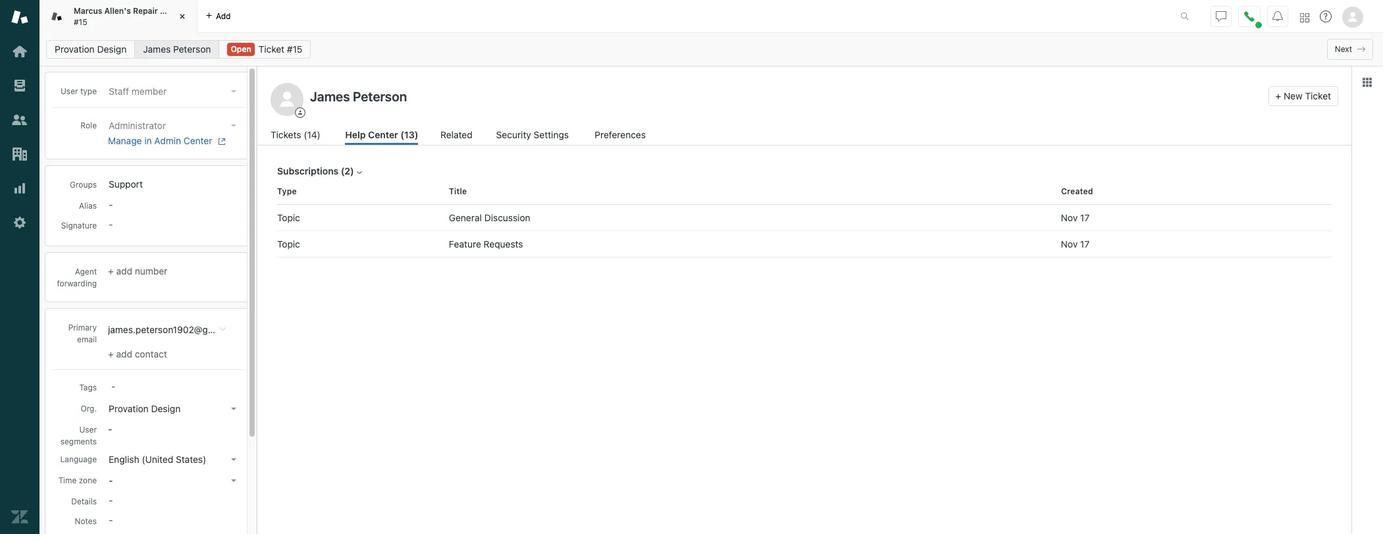 Task type: describe. For each thing, give the bounding box(es) containing it.
notes
[[75, 516, 97, 526]]

arrow down image for administrator
[[231, 124, 236, 127]]

related
[[441, 129, 473, 140]]

type
[[80, 86, 97, 96]]

zendesk products image
[[1301, 13, 1310, 22]]

marcus allen's repair ticket #15
[[74, 6, 184, 27]]

add for add number
[[116, 265, 132, 277]]

nov for general discussion
[[1061, 212, 1078, 223]]

organizations image
[[11, 146, 28, 163]]

feature
[[449, 238, 481, 249]]

user segments
[[60, 425, 97, 447]]

provation design button
[[105, 400, 242, 418]]

tickets
[[271, 129, 301, 140]]

english (united states)
[[109, 454, 206, 465]]

email
[[77, 335, 97, 344]]

in
[[144, 135, 152, 146]]

provation design link
[[46, 40, 135, 59]]

1 horizontal spatial center
[[368, 129, 398, 140]]

support
[[109, 178, 143, 190]]

get started image
[[11, 43, 28, 60]]

close image
[[176, 10, 189, 23]]

settings
[[534, 129, 569, 140]]

17 for general discussion
[[1081, 212, 1090, 223]]

english
[[109, 454, 139, 465]]

james peterson
[[143, 43, 211, 55]]

role
[[81, 121, 97, 130]]

apps image
[[1363, 77, 1373, 88]]

security settings
[[496, 129, 569, 140]]

administrator
[[109, 120, 166, 131]]

zone
[[79, 475, 97, 485]]

related link
[[441, 128, 474, 145]]

(united
[[142, 454, 173, 465]]

views image
[[11, 77, 28, 94]]

- inside "button"
[[109, 475, 113, 486]]

security
[[496, 129, 531, 140]]

arrow down image for member
[[231, 90, 236, 93]]

states)
[[176, 454, 206, 465]]

+ for + add number
[[108, 265, 114, 277]]

time
[[58, 475, 77, 485]]

- field
[[106, 379, 242, 394]]

primary
[[68, 323, 97, 333]]

subscriptions
[[277, 165, 339, 177]]

provation design inside provation design button
[[109, 403, 181, 414]]

user for user type
[[61, 86, 78, 96]]

administrator button
[[105, 117, 242, 135]]

customers image
[[11, 111, 28, 128]]

(13)
[[401, 129, 418, 140]]

add inside dropdown button
[[216, 11, 231, 21]]

new
[[1284, 90, 1303, 101]]

+ for + add contact
[[108, 348, 114, 360]]

nov 17 for requests
[[1061, 238, 1090, 249]]

allen's
[[104, 6, 131, 16]]

+ new ticket
[[1276, 90, 1332, 101]]

marcus
[[74, 6, 102, 16]]

help center (13)
[[345, 129, 418, 140]]

manage
[[108, 135, 142, 146]]

#15 inside "secondary" element
[[287, 43, 303, 55]]

design inside button
[[151, 403, 181, 414]]

title
[[449, 186, 467, 196]]

topic for feature requests
[[277, 238, 300, 249]]

tags
[[79, 383, 97, 392]]

zendesk image
[[11, 508, 28, 526]]

nov for feature requests
[[1061, 238, 1078, 249]]

signature
[[61, 221, 97, 230]]

member
[[132, 86, 167, 97]]

time zone
[[58, 475, 97, 485]]

ticket inside 'button'
[[1306, 90, 1332, 101]]

button displays agent's chat status as invisible. image
[[1216, 11, 1227, 21]]

manage in admin center
[[108, 135, 212, 146]]

segments
[[60, 437, 97, 447]]

language
[[60, 454, 97, 464]]

org.
[[81, 404, 97, 414]]

help center (13) link
[[345, 128, 418, 145]]

subscriptions (2)
[[277, 165, 354, 177]]

preferences
[[595, 129, 646, 140]]

open
[[231, 44, 251, 54]]



Task type: locate. For each thing, give the bounding box(es) containing it.
1 arrow down image from the top
[[231, 124, 236, 127]]

general
[[449, 212, 482, 223]]

0 vertical spatial arrow down image
[[231, 124, 236, 127]]

2 vertical spatial add
[[116, 348, 132, 360]]

nov 17 for discussion
[[1061, 212, 1090, 223]]

arrow down image down - field on the left
[[231, 408, 236, 410]]

provation design
[[55, 43, 127, 55], [109, 403, 181, 414]]

2 nov 17 from the top
[[1061, 238, 1090, 249]]

- right user segments
[[108, 423, 112, 435]]

arrow down image inside administrator button
[[231, 124, 236, 127]]

ticket inside "secondary" element
[[259, 43, 285, 55]]

1 vertical spatial nov 17
[[1061, 238, 1090, 249]]

james peterson link
[[135, 40, 220, 59]]

type
[[277, 186, 297, 196]]

-
[[108, 423, 112, 435], [109, 475, 113, 486]]

1 vertical spatial design
[[151, 403, 181, 414]]

provation down marcus
[[55, 43, 95, 55]]

ticket
[[160, 6, 184, 16], [259, 43, 285, 55], [1306, 90, 1332, 101]]

2 vertical spatial +
[[108, 348, 114, 360]]

arrow down image for -
[[231, 479, 236, 482]]

arrow down image right states)
[[231, 458, 236, 461]]

arrow down image inside the 'staff member' button
[[231, 90, 236, 93]]

0 vertical spatial #15
[[74, 17, 87, 27]]

+ for + new ticket
[[1276, 90, 1282, 101]]

0 horizontal spatial center
[[184, 135, 212, 146]]

user for user segments
[[79, 425, 97, 435]]

arrow down image for design
[[231, 408, 236, 410]]

1 vertical spatial add
[[116, 265, 132, 277]]

arrow down image inside english (united states) "button"
[[231, 458, 236, 461]]

1 vertical spatial arrow down image
[[231, 458, 236, 461]]

0 horizontal spatial user
[[61, 86, 78, 96]]

user inside user segments
[[79, 425, 97, 435]]

0 vertical spatial provation
[[55, 43, 95, 55]]

center left (13)
[[368, 129, 398, 140]]

tab containing marcus allen's repair ticket
[[40, 0, 198, 33]]

+ right agent
[[108, 265, 114, 277]]

notifications image
[[1273, 11, 1284, 21]]

17
[[1081, 212, 1090, 223], [1081, 238, 1090, 249]]

arrow down image inside the - "button"
[[231, 479, 236, 482]]

1 vertical spatial provation design
[[109, 403, 181, 414]]

0 vertical spatial 17
[[1081, 212, 1090, 223]]

arrow down image for english (united states)
[[231, 458, 236, 461]]

james
[[143, 43, 171, 55]]

english (united states) button
[[105, 450, 242, 469]]

1 vertical spatial +
[[108, 265, 114, 277]]

1 17 from the top
[[1081, 212, 1090, 223]]

ticket right new
[[1306, 90, 1332, 101]]

manage in admin center link
[[108, 135, 236, 147]]

1 vertical spatial topic
[[277, 238, 300, 249]]

1 nov 17 from the top
[[1061, 212, 1090, 223]]

ticket inside marcus allen's repair ticket #15
[[160, 6, 184, 16]]

1 vertical spatial provation
[[109, 403, 149, 414]]

+ inside 'button'
[[1276, 90, 1282, 101]]

0 horizontal spatial #15
[[74, 17, 87, 27]]

number
[[135, 265, 167, 277]]

+
[[1276, 90, 1282, 101], [108, 265, 114, 277], [108, 348, 114, 360]]

0 vertical spatial nov 17
[[1061, 212, 1090, 223]]

provation right org.
[[109, 403, 149, 414]]

0 horizontal spatial provation
[[55, 43, 95, 55]]

add button
[[198, 0, 239, 32]]

+ add contact
[[108, 348, 167, 360]]

zendesk support image
[[11, 9, 28, 26]]

repair
[[133, 6, 158, 16]]

arrow down image inside provation design button
[[231, 408, 236, 410]]

provation design down marcus
[[55, 43, 127, 55]]

tab
[[40, 0, 198, 33]]

1 vertical spatial #15
[[287, 43, 303, 55]]

next
[[1335, 44, 1353, 54]]

peterson
[[173, 43, 211, 55]]

2 17 from the top
[[1081, 238, 1090, 249]]

agent forwarding
[[57, 267, 97, 288]]

1 nov from the top
[[1061, 212, 1078, 223]]

groups
[[70, 180, 97, 190]]

user up 'segments'
[[79, 425, 97, 435]]

design down - field on the left
[[151, 403, 181, 414]]

0 vertical spatial add
[[216, 11, 231, 21]]

1 horizontal spatial user
[[79, 425, 97, 435]]

2 vertical spatial arrow down image
[[231, 479, 236, 482]]

0 vertical spatial -
[[108, 423, 112, 435]]

1 topic from the top
[[277, 212, 300, 223]]

alias
[[79, 201, 97, 211]]

0 vertical spatial design
[[97, 43, 127, 55]]

1 vertical spatial nov
[[1061, 238, 1078, 249]]

tickets (14) link
[[271, 128, 323, 145]]

agent
[[75, 267, 97, 277]]

center right admin
[[184, 135, 212, 146]]

feature requests
[[449, 238, 523, 249]]

topic
[[277, 212, 300, 223], [277, 238, 300, 249]]

main element
[[0, 0, 40, 534]]

discussion
[[485, 212, 531, 223]]

add left contact
[[116, 348, 132, 360]]

details
[[71, 497, 97, 506]]

user
[[61, 86, 78, 96], [79, 425, 97, 435]]

0 vertical spatial nov
[[1061, 212, 1078, 223]]

2 horizontal spatial ticket
[[1306, 90, 1332, 101]]

2 arrow down image from the top
[[231, 408, 236, 410]]

add
[[216, 11, 231, 21], [116, 265, 132, 277], [116, 348, 132, 360]]

arrow down image
[[231, 90, 236, 93], [231, 408, 236, 410]]

get help image
[[1320, 11, 1332, 22]]

1 vertical spatial arrow down image
[[231, 408, 236, 410]]

1 arrow down image from the top
[[231, 90, 236, 93]]

+ add number
[[108, 265, 167, 277]]

+ new ticket button
[[1269, 86, 1339, 106]]

staff member button
[[105, 82, 242, 101]]

tabs tab list
[[40, 0, 1167, 33]]

1 vertical spatial -
[[109, 475, 113, 486]]

general discussion
[[449, 212, 531, 223]]

provation
[[55, 43, 95, 55], [109, 403, 149, 414]]

1 vertical spatial user
[[79, 425, 97, 435]]

security settings link
[[496, 128, 573, 145]]

help
[[345, 129, 366, 140]]

1 vertical spatial ticket
[[259, 43, 285, 55]]

tickets (14)
[[271, 129, 321, 140]]

1 horizontal spatial provation
[[109, 403, 149, 414]]

provation inside provation design link
[[55, 43, 95, 55]]

staff member
[[109, 86, 167, 97]]

arrow down image down open
[[231, 90, 236, 93]]

17 for feature requests
[[1081, 238, 1090, 249]]

0 horizontal spatial design
[[97, 43, 127, 55]]

design inside "secondary" element
[[97, 43, 127, 55]]

0 vertical spatial arrow down image
[[231, 90, 236, 93]]

+ left contact
[[108, 348, 114, 360]]

nov 17
[[1061, 212, 1090, 223], [1061, 238, 1090, 249]]

provation design inside provation design link
[[55, 43, 127, 55]]

None text field
[[306, 86, 1263, 106]]

created
[[1062, 186, 1094, 196]]

0 vertical spatial ticket
[[160, 6, 184, 16]]

admin
[[154, 135, 181, 146]]

0 vertical spatial +
[[1276, 90, 1282, 101]]

0 vertical spatial provation design
[[55, 43, 127, 55]]

user left type
[[61, 86, 78, 96]]

admin image
[[11, 214, 28, 231]]

nov
[[1061, 212, 1078, 223], [1061, 238, 1078, 249]]

design
[[97, 43, 127, 55], [151, 403, 181, 414]]

ticket right open
[[259, 43, 285, 55]]

provation design down - field on the left
[[109, 403, 181, 414]]

preferences link
[[595, 128, 649, 145]]

1 horizontal spatial ticket
[[259, 43, 285, 55]]

user type
[[61, 86, 97, 96]]

#15
[[74, 17, 87, 27], [287, 43, 303, 55]]

(2)
[[341, 165, 354, 177]]

2 arrow down image from the top
[[231, 458, 236, 461]]

- button
[[105, 472, 242, 490]]

0 horizontal spatial ticket
[[160, 6, 184, 16]]

next button
[[1328, 39, 1374, 60]]

1 horizontal spatial #15
[[287, 43, 303, 55]]

contact
[[135, 348, 167, 360]]

ticket right repair
[[160, 6, 184, 16]]

provation inside provation design button
[[109, 403, 149, 414]]

forwarding
[[57, 279, 97, 288]]

0 vertical spatial user
[[61, 86, 78, 96]]

secondary element
[[40, 36, 1384, 63]]

reporting image
[[11, 180, 28, 197]]

add for add contact
[[116, 348, 132, 360]]

add left number
[[116, 265, 132, 277]]

primary email
[[68, 323, 97, 344]]

#15 inside marcus allen's repair ticket #15
[[74, 17, 87, 27]]

arrow down image down english (united states) "button"
[[231, 479, 236, 482]]

2 topic from the top
[[277, 238, 300, 249]]

james.peterson1902@gmail.com
[[108, 324, 246, 335]]

+ left new
[[1276, 90, 1282, 101]]

2 nov from the top
[[1061, 238, 1078, 249]]

ticket #15
[[259, 43, 303, 55]]

1 horizontal spatial design
[[151, 403, 181, 414]]

- right zone
[[109, 475, 113, 486]]

add up open
[[216, 11, 231, 21]]

#15 down marcus
[[74, 17, 87, 27]]

arrow down image up manage in admin center 'link'
[[231, 124, 236, 127]]

1 vertical spatial 17
[[1081, 238, 1090, 249]]

0 vertical spatial topic
[[277, 212, 300, 223]]

(14)
[[304, 129, 321, 140]]

topic for general discussion
[[277, 212, 300, 223]]

arrow down image
[[231, 124, 236, 127], [231, 458, 236, 461], [231, 479, 236, 482]]

#15 right open
[[287, 43, 303, 55]]

requests
[[484, 238, 523, 249]]

2 vertical spatial ticket
[[1306, 90, 1332, 101]]

design down marcus allen's repair ticket #15
[[97, 43, 127, 55]]

3 arrow down image from the top
[[231, 479, 236, 482]]

staff
[[109, 86, 129, 97]]



Task type: vqa. For each thing, say whether or not it's contained in the screenshot.
rightmost center
yes



